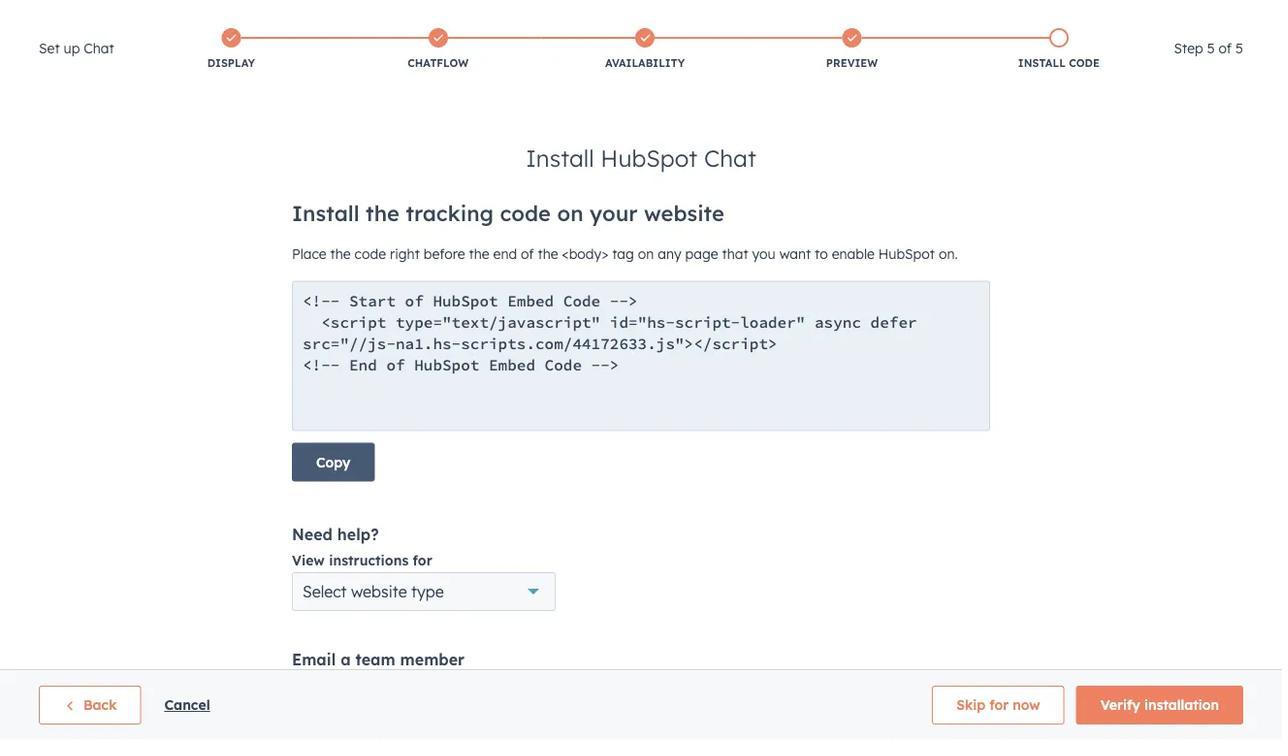 Task type: describe. For each thing, give the bounding box(es) containing it.
2 5 from the left
[[1236, 40, 1244, 57]]

search button
[[1228, 41, 1265, 74]]

email a team member
[[292, 650, 465, 670]]

search image
[[1238, 49, 1256, 66]]

back button
[[39, 686, 141, 725]]

code
[[1070, 56, 1100, 70]]

chat for set up chat
[[84, 40, 114, 57]]

of
[[1219, 40, 1232, 57]]

1 5 from the left
[[1208, 40, 1216, 57]]

install code list item
[[956, 24, 1163, 75]]

up
[[64, 40, 80, 57]]

step 5 of 5
[[1175, 40, 1244, 57]]

upgrade image
[[860, 9, 878, 26]]

help image
[[1039, 9, 1056, 26]]

Search HubSpot search field
[[1010, 41, 1248, 74]]

display completed list item
[[128, 24, 335, 75]]

install for install code
[[1019, 56, 1066, 70]]

a
[[341, 650, 351, 670]]

list containing display
[[128, 24, 1163, 75]]

set up chat heading
[[39, 37, 114, 60]]

installation
[[1145, 697, 1220, 714]]

team
[[356, 650, 396, 670]]

hubspot
[[601, 144, 698, 173]]

install for install hubspot chat
[[526, 144, 594, 173]]

cancel
[[164, 697, 210, 714]]

chat for install hubspot chat
[[704, 144, 757, 173]]

skip for now
[[957, 697, 1041, 714]]

back
[[83, 697, 117, 714]]

install code
[[1019, 56, 1100, 70]]

verify
[[1101, 697, 1141, 714]]



Task type: vqa. For each thing, say whether or not it's contained in the screenshot.
"text box"
no



Task type: locate. For each thing, give the bounding box(es) containing it.
5
[[1208, 40, 1216, 57], [1236, 40, 1244, 57]]

1 horizontal spatial 5
[[1236, 40, 1244, 57]]

chat right hubspot
[[704, 144, 757, 173]]

cancel button
[[164, 694, 210, 717]]

install left "code"
[[1019, 56, 1066, 70]]

chat inside heading
[[84, 40, 114, 57]]

preview completed list item
[[749, 24, 956, 75]]

skip for now button
[[933, 686, 1065, 725]]

0 horizontal spatial 5
[[1208, 40, 1216, 57]]

help button
[[1031, 0, 1064, 31]]

5 left "of"
[[1208, 40, 1216, 57]]

install hubspot chat
[[526, 144, 757, 173]]

install left hubspot
[[526, 144, 594, 173]]

skip
[[957, 697, 986, 714]]

install inside the 'install code' list item
[[1019, 56, 1066, 70]]

display
[[207, 56, 255, 70]]

set up chat
[[39, 40, 114, 57]]

chat
[[84, 40, 114, 57], [704, 144, 757, 173]]

chatflow completed list item
[[335, 24, 542, 75]]

availability completed list item
[[542, 24, 749, 75]]

5 right "of"
[[1236, 40, 1244, 57]]

list
[[128, 24, 1163, 75]]

upgrade link
[[849, 0, 948, 31]]

0 vertical spatial install
[[1019, 56, 1066, 70]]

1 vertical spatial chat
[[704, 144, 757, 173]]

chat right up at left top
[[84, 40, 114, 57]]

install
[[1019, 56, 1066, 70], [526, 144, 594, 173]]

chatflow
[[408, 56, 469, 70]]

menu
[[849, 0, 1260, 38]]

0 horizontal spatial chat
[[84, 40, 114, 57]]

verify installation
[[1101, 697, 1220, 714]]

preview
[[827, 56, 878, 70]]

verify installation button
[[1077, 686, 1244, 725]]

step
[[1175, 40, 1204, 57]]

member
[[400, 650, 465, 670]]

0 horizontal spatial install
[[526, 144, 594, 173]]

for
[[990, 697, 1009, 714]]

1 horizontal spatial chat
[[704, 144, 757, 173]]

set
[[39, 40, 60, 57]]

menu item
[[1064, 0, 1105, 31]]

now
[[1013, 697, 1041, 714]]

0 vertical spatial chat
[[84, 40, 114, 57]]

availability
[[606, 56, 685, 70]]

email
[[292, 650, 336, 670]]

1 vertical spatial install
[[526, 144, 594, 173]]

1 horizontal spatial install
[[1019, 56, 1066, 70]]



